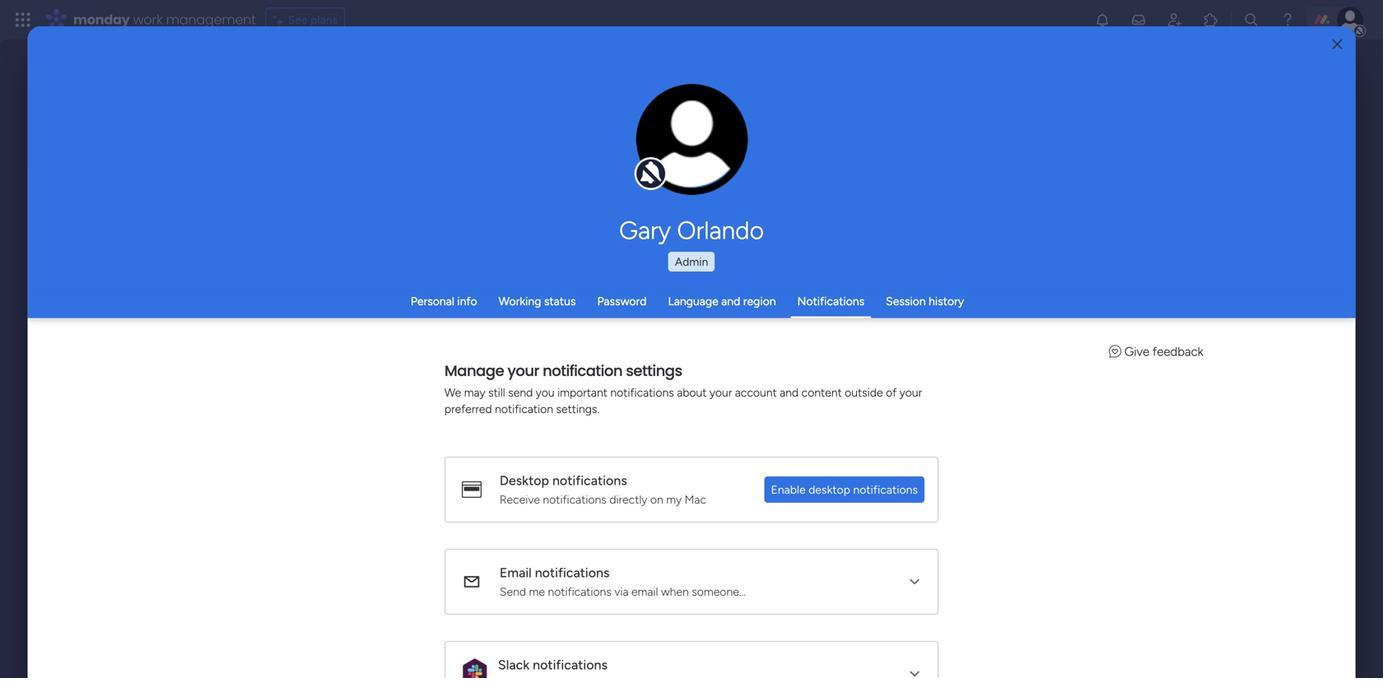 Task type: vqa. For each thing, say whether or not it's contained in the screenshot.
right This
no



Task type: describe. For each thing, give the bounding box(es) containing it.
important
[[557, 386, 608, 400]]

region
[[743, 294, 776, 308]]

monday work management
[[73, 10, 256, 29]]

0 vertical spatial notification
[[543, 361, 623, 382]]

change
[[657, 148, 694, 161]]

gary orlando button
[[465, 216, 918, 245]]

change profile picture button
[[636, 84, 748, 196]]

notifications up me
[[535, 565, 610, 581]]

personal info
[[411, 294, 477, 308]]

give
[[1124, 345, 1150, 359]]

notifications inside button
[[853, 483, 918, 497]]

desktop notifications receive notifications directly on my mac
[[500, 473, 706, 507]]

work
[[133, 10, 163, 29]]

notifications link
[[797, 294, 865, 308]]

content
[[802, 386, 842, 400]]

working status link
[[499, 294, 576, 308]]

enable desktop notifications button
[[764, 477, 925, 503]]

email
[[500, 565, 532, 581]]

may
[[464, 386, 485, 400]]

slack
[[498, 657, 530, 673]]

gary orlando
[[619, 216, 764, 245]]

account
[[735, 386, 777, 400]]

0 vertical spatial and
[[721, 294, 740, 308]]

notifications image
[[1094, 12, 1111, 28]]

history
[[929, 294, 964, 308]]

personal
[[411, 294, 454, 308]]

invite members image
[[1167, 12, 1183, 28]]

notifications inside the manage your notification settings we may still send you important notifications about your account and content outside of your preferred notification settings.
[[610, 386, 674, 400]]

change profile picture
[[657, 148, 727, 175]]

notifications
[[797, 294, 865, 308]]

monday
[[73, 10, 130, 29]]

on
[[650, 493, 663, 507]]

settings.
[[556, 402, 600, 416]]

password
[[597, 294, 647, 308]]

gary orlando image
[[1337, 7, 1363, 33]]

give feedback
[[1124, 345, 1203, 359]]

someone...
[[692, 585, 746, 599]]

v2 user feedback image
[[1109, 345, 1121, 359]]

my
[[666, 493, 682, 507]]

working status
[[499, 294, 576, 308]]

status
[[544, 294, 576, 308]]

language
[[668, 294, 718, 308]]

password link
[[597, 294, 647, 308]]

session history
[[886, 294, 964, 308]]

search everything image
[[1243, 12, 1260, 28]]

manage your notification settings we may still send you important notifications about your account and content outside of your preferred notification settings.
[[445, 361, 922, 416]]

personal info link
[[411, 294, 477, 308]]

language and region link
[[668, 294, 776, 308]]



Task type: locate. For each thing, give the bounding box(es) containing it.
settings
[[626, 361, 682, 382]]

session history link
[[886, 294, 964, 308]]

see
[[288, 13, 308, 27]]

outside
[[845, 386, 883, 400]]

gary
[[619, 216, 671, 245]]

feedback
[[1153, 345, 1203, 359]]

notifications up directly
[[552, 473, 627, 489]]

and
[[721, 294, 740, 308], [780, 386, 799, 400]]

see plans button
[[266, 7, 345, 32]]

your right of
[[900, 386, 922, 400]]

desktop
[[500, 473, 549, 489]]

still
[[488, 386, 505, 400]]

receive
[[500, 493, 540, 507]]

we
[[445, 386, 461, 400]]

directly
[[610, 493, 647, 507]]

management
[[166, 10, 256, 29]]

picture
[[675, 162, 709, 175]]

send
[[508, 386, 533, 400]]

0 horizontal spatial your
[[507, 361, 539, 382]]

desktop
[[809, 483, 850, 497]]

notifications
[[610, 386, 674, 400], [552, 473, 627, 489], [853, 483, 918, 497], [543, 493, 607, 507], [535, 565, 610, 581], [548, 585, 612, 599], [533, 657, 608, 673]]

notification up important
[[543, 361, 623, 382]]

you
[[536, 386, 555, 400]]

admin
[[675, 255, 708, 269]]

mac
[[685, 493, 706, 507]]

see plans
[[288, 13, 338, 27]]

2 horizontal spatial your
[[900, 386, 922, 400]]

session
[[886, 294, 926, 308]]

of
[[886, 386, 897, 400]]

when
[[661, 585, 689, 599]]

enable desktop notifications
[[771, 483, 918, 497]]

notifications inside dropdown button
[[533, 657, 608, 673]]

orlando
[[677, 216, 764, 245]]

1 vertical spatial notification
[[495, 402, 553, 416]]

notifications down the settings
[[610, 386, 674, 400]]

apps image
[[1203, 12, 1219, 28]]

slack notifications
[[498, 657, 608, 673]]

enable
[[771, 483, 806, 497]]

info
[[457, 294, 477, 308]]

slack notifications button
[[445, 642, 938, 678]]

manage
[[445, 361, 504, 382]]

email notifications send me notifications via email when someone...
[[500, 565, 746, 599]]

via
[[615, 585, 629, 599]]

plans
[[310, 13, 338, 27]]

1 vertical spatial and
[[780, 386, 799, 400]]

notifications right slack
[[533, 657, 608, 673]]

me
[[529, 585, 545, 599]]

1 horizontal spatial your
[[710, 386, 732, 400]]

your up send
[[507, 361, 539, 382]]

language and region
[[668, 294, 776, 308]]

notifications right desktop
[[853, 483, 918, 497]]

and inside the manage your notification settings we may still send you important notifications about your account and content outside of your preferred notification settings.
[[780, 386, 799, 400]]

select product image
[[15, 12, 31, 28]]

email
[[632, 585, 658, 599]]

profile
[[697, 148, 727, 161]]

notifications left directly
[[543, 493, 607, 507]]

0 horizontal spatial and
[[721, 294, 740, 308]]

your
[[507, 361, 539, 382], [710, 386, 732, 400], [900, 386, 922, 400]]

inbox image
[[1130, 12, 1147, 28]]

working
[[499, 294, 541, 308]]

about
[[677, 386, 707, 400]]

and left 'content'
[[780, 386, 799, 400]]

give feedback link
[[1109, 345, 1203, 359]]

notifications left via
[[548, 585, 612, 599]]

1 horizontal spatial and
[[780, 386, 799, 400]]

notification
[[543, 361, 623, 382], [495, 402, 553, 416]]

preferred
[[445, 402, 492, 416]]

close image
[[1332, 38, 1342, 50]]

notification down send
[[495, 402, 553, 416]]

send
[[500, 585, 526, 599]]

and left region
[[721, 294, 740, 308]]

your right about
[[710, 386, 732, 400]]

gary orlando dialog
[[28, 26, 1355, 678]]

help image
[[1279, 12, 1296, 28]]



